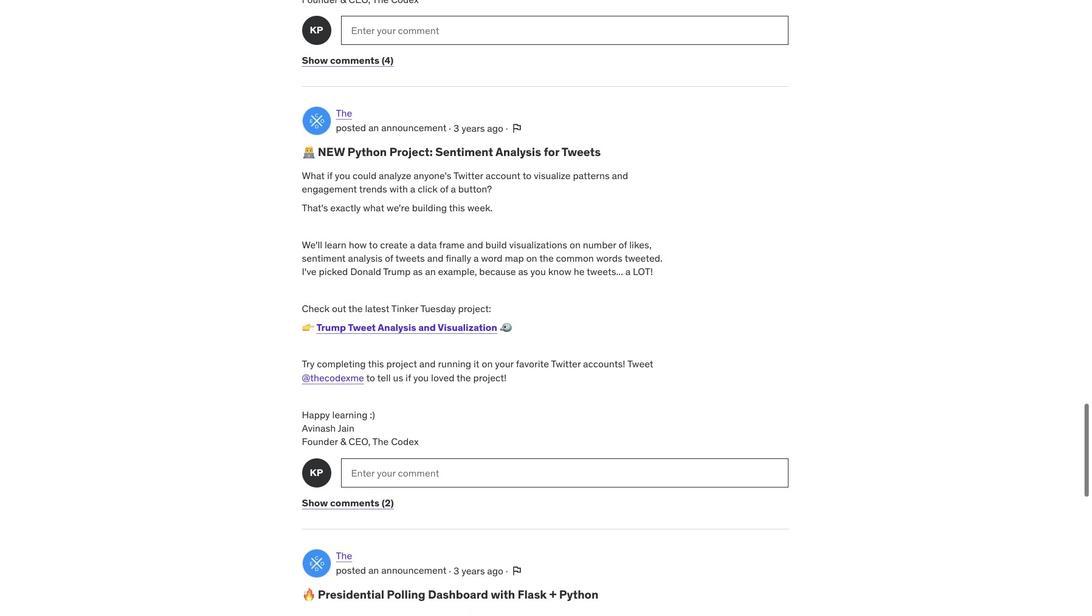 Task type: locate. For each thing, give the bounding box(es) containing it.
kp up show comments (4)
[[310, 24, 323, 36]]

on up common
[[570, 239, 581, 251]]

1 as from the left
[[413, 266, 423, 278]]

visualization
[[438, 321, 497, 334]]

enter your comment text field for show comments (2)
[[341, 459, 788, 488]]

an up 'could'
[[368, 122, 379, 134]]

1 vertical spatial an
[[425, 266, 436, 278]]

1 horizontal spatial twitter
[[551, 358, 581, 371]]

analysis down report abuse image
[[496, 145, 541, 159]]

comments inside show comments (2) button
[[330, 497, 379, 509]]

0 horizontal spatial on
[[482, 358, 493, 371]]

to right account
[[523, 170, 532, 182]]

tinker
[[391, 303, 418, 315]]

announcement up polling
[[381, 565, 447, 577]]

we'll
[[302, 239, 322, 251]]

kp down 'founder'
[[310, 467, 323, 479]]

2 vertical spatial of
[[385, 252, 393, 265]]

1 horizontal spatial the
[[457, 372, 471, 384]]

you left know
[[531, 266, 546, 278]]

the posted an announcement · 3 years ago · up project:
[[336, 107, 510, 134]]

ago for with
[[487, 565, 503, 577]]

:)
[[370, 409, 375, 421]]

2 vertical spatial to
[[366, 372, 375, 384]]

1 vertical spatial tweet
[[627, 358, 653, 371]]

0 vertical spatial on
[[570, 239, 581, 251]]

tweet
[[348, 321, 376, 334], [627, 358, 653, 371]]

👨‍💻 new python project: sentiment analysis for tweets
[[302, 145, 601, 159]]

2 announcement from the top
[[381, 565, 447, 577]]

if inside the what if you could analyze anyone's twitter account to visualize patterns and engagement trends with a click of a button?
[[327, 170, 333, 182]]

of down create
[[385, 252, 393, 265]]

1 horizontal spatial of
[[440, 183, 449, 195]]

0 vertical spatial with
[[390, 183, 408, 195]]

data
[[418, 239, 437, 251]]

0 vertical spatial show
[[302, 54, 328, 66]]

as
[[413, 266, 423, 278], [518, 266, 528, 278]]

the posted an announcement · 3 years ago · for dashboard
[[336, 550, 510, 577]]

2 comments from the top
[[330, 497, 379, 509]]

1 show from the top
[[302, 54, 328, 66]]

of for likes,
[[385, 252, 393, 265]]

1 the link from the top
[[336, 107, 352, 120]]

1 horizontal spatial on
[[526, 252, 537, 265]]

1 vertical spatial twitter
[[551, 358, 581, 371]]

0 horizontal spatial tweet
[[348, 321, 376, 334]]

0 vertical spatial the posted an announcement · 3 years ago ·
[[336, 107, 510, 134]]

2 vertical spatial you
[[413, 372, 429, 384]]

you left the loved in the bottom of the page
[[413, 372, 429, 384]]

twitter inside 'try completing this project and running it on your favorite twitter accounts! tweet @thecodexme to tell us if you loved the project!'
[[551, 358, 581, 371]]

python
[[348, 145, 387, 159], [559, 588, 599, 603]]

3 up dashboard
[[454, 565, 459, 577]]

to left tell
[[366, 372, 375, 384]]

2 horizontal spatial you
[[531, 266, 546, 278]]

1 ago from the top
[[487, 122, 503, 134]]

for
[[544, 145, 559, 159]]

0 vertical spatial if
[[327, 170, 333, 182]]

tweets
[[562, 145, 601, 159]]

if right us
[[406, 372, 411, 384]]

python right +
[[559, 588, 599, 603]]

show
[[302, 54, 328, 66], [302, 497, 328, 509]]

0 vertical spatial you
[[335, 170, 350, 182]]

he
[[574, 266, 585, 278]]

2 years from the top
[[462, 565, 485, 577]]

2 ago from the top
[[487, 565, 503, 577]]

(4)
[[382, 54, 394, 66]]

1 vertical spatial announcement
[[381, 565, 447, 577]]

and left build
[[467, 239, 483, 251]]

of for with
[[440, 183, 449, 195]]

2 the link from the top
[[336, 550, 352, 563]]

0 horizontal spatial of
[[385, 252, 393, 265]]

1 vertical spatial if
[[406, 372, 411, 384]]

learn
[[325, 239, 346, 251]]

an up presidential
[[368, 565, 379, 577]]

1 vertical spatial ago
[[487, 565, 503, 577]]

0 vertical spatial kp
[[310, 24, 323, 36]]

2 3 from the top
[[454, 565, 459, 577]]

an left example,
[[425, 266, 436, 278]]

and right patterns
[[612, 170, 628, 182]]

2 horizontal spatial on
[[570, 239, 581, 251]]

1 vertical spatial the
[[348, 303, 363, 315]]

1 vertical spatial the posted an announcement · 3 years ago ·
[[336, 550, 510, 577]]

1 vertical spatial of
[[619, 239, 627, 251]]

1 comments from the top
[[330, 54, 379, 66]]

what
[[302, 170, 325, 182]]

0 horizontal spatial analysis
[[378, 321, 416, 334]]

python up 'could'
[[348, 145, 387, 159]]

2 vertical spatial the
[[336, 550, 352, 563]]

0 vertical spatial commenter element
[[302, 16, 331, 45]]

1 years from the top
[[462, 122, 485, 134]]

of left likes,
[[619, 239, 627, 251]]

1 vertical spatial comments
[[330, 497, 379, 509]]

flask
[[518, 588, 547, 603]]

· left report abuse image
[[506, 122, 508, 134]]

of inside the what if you could analyze anyone's twitter account to visualize patterns and engagement trends with a click of a button?
[[440, 183, 449, 195]]

the link for new
[[336, 107, 352, 120]]

0 vertical spatial comments
[[330, 54, 379, 66]]

the link up presidential
[[336, 550, 352, 563]]

and down "tuesday" in the left of the page
[[418, 321, 436, 334]]

show inside button
[[302, 497, 328, 509]]

you up engagement
[[335, 170, 350, 182]]

2 horizontal spatial of
[[619, 239, 627, 251]]

🐦
[[500, 321, 512, 334]]

announcement for dashboard
[[381, 565, 447, 577]]

1 enter your comment text field from the top
[[341, 16, 788, 45]]

the down running
[[457, 372, 471, 384]]

&
[[340, 436, 346, 448]]

project:
[[458, 303, 491, 315]]

comments left (4)
[[330, 54, 379, 66]]

1 horizontal spatial with
[[491, 588, 515, 603]]

0 horizontal spatial this
[[368, 358, 384, 371]]

1 the posted an announcement · 3 years ago · from the top
[[336, 107, 510, 134]]

2 vertical spatial the
[[457, 372, 471, 384]]

words
[[596, 252, 623, 265]]

donald
[[350, 266, 381, 278]]

trump down tweets at the top of the page
[[383, 266, 411, 278]]

tweet right accounts!
[[627, 358, 653, 371]]

the link for presidential
[[336, 550, 352, 563]]

0 horizontal spatial the
[[348, 303, 363, 315]]

the posted an announcement · 3 years ago · up polling
[[336, 550, 510, 577]]

analyze
[[379, 170, 411, 182]]

with down report abuse icon
[[491, 588, 515, 603]]

·
[[449, 122, 451, 134], [506, 122, 508, 134], [449, 565, 451, 577], [506, 565, 508, 577]]

to inside 'try completing this project and running it on your favorite twitter accounts! tweet @thecodexme to tell us if you loved the project!'
[[366, 372, 375, 384]]

0 horizontal spatial as
[[413, 266, 423, 278]]

if
[[327, 170, 333, 182], [406, 372, 411, 384]]

1 vertical spatial years
[[462, 565, 485, 577]]

0 vertical spatial enter your comment text field
[[341, 16, 788, 45]]

the for new
[[336, 107, 352, 119]]

show comments (4) button
[[302, 54, 394, 66]]

a left button?
[[451, 183, 456, 195]]

🔥  presidential polling dashboard with flask + python
[[302, 588, 599, 603]]

2 kp from the top
[[310, 467, 323, 479]]

1 vertical spatial to
[[369, 239, 378, 251]]

1 vertical spatial enter your comment text field
[[341, 459, 788, 488]]

0 vertical spatial the link
[[336, 107, 352, 120]]

tell
[[377, 372, 391, 384]]

comments inside show comments (4) "button"
[[330, 54, 379, 66]]

1 kp from the top
[[310, 24, 323, 36]]

comments for (4)
[[330, 54, 379, 66]]

1 vertical spatial this
[[368, 358, 384, 371]]

2 enter your comment text field from the top
[[341, 459, 788, 488]]

comments left (2)
[[330, 497, 379, 509]]

show inside "button"
[[302, 54, 328, 66]]

you inside we'll learn how to create a data frame and build visualizations on number of likes, sentiment analysis of tweets and finally a word map on the common words tweeted. i've picked donald trump as an example, because as you know he tweets... a lot!
[[531, 266, 546, 278]]

years up sentiment
[[462, 122, 485, 134]]

as down map
[[518, 266, 528, 278]]

0 vertical spatial ago
[[487, 122, 503, 134]]

years for with
[[462, 565, 485, 577]]

anyone's
[[414, 170, 452, 182]]

1 announcement from the top
[[381, 122, 447, 134]]

1 horizontal spatial if
[[406, 372, 411, 384]]

0 vertical spatial announcement
[[381, 122, 447, 134]]

1 horizontal spatial as
[[518, 266, 528, 278]]

the up new
[[336, 107, 352, 119]]

2 the posted an announcement · 3 years ago · from the top
[[336, 550, 510, 577]]

to
[[523, 170, 532, 182], [369, 239, 378, 251], [366, 372, 375, 384]]

1 commenter element from the top
[[302, 16, 331, 45]]

as down tweets at the top of the page
[[413, 266, 423, 278]]

years for sentiment
[[462, 122, 485, 134]]

announcement for project:
[[381, 122, 447, 134]]

1 horizontal spatial you
[[413, 372, 429, 384]]

ago left report abuse image
[[487, 122, 503, 134]]

1 3 from the top
[[454, 122, 459, 134]]

the
[[336, 107, 352, 119], [372, 436, 389, 448], [336, 550, 352, 563]]

project:
[[389, 145, 433, 159]]

the up presidential
[[336, 550, 352, 563]]

Enter your comment text field
[[341, 16, 788, 45], [341, 459, 788, 488]]

to inside we'll learn how to create a data frame and build visualizations on number of likes, sentiment analysis of tweets and finally a word map on the common words tweeted. i've picked donald trump as an example, because as you know he tweets... a lot!
[[369, 239, 378, 251]]

0 vertical spatial an
[[368, 122, 379, 134]]

twitter
[[454, 170, 483, 182], [551, 358, 581, 371]]

0 vertical spatial of
[[440, 183, 449, 195]]

0 horizontal spatial twitter
[[454, 170, 483, 182]]

2 commenter element from the top
[[302, 459, 331, 488]]

2 posted from the top
[[336, 565, 366, 577]]

to inside the what if you could analyze anyone's twitter account to visualize patterns and engagement trends with a click of a button?
[[523, 170, 532, 182]]

commenter element
[[302, 16, 331, 45], [302, 459, 331, 488]]

announcement
[[381, 122, 447, 134], [381, 565, 447, 577]]

2 as from the left
[[518, 266, 528, 278]]

posted up presidential
[[336, 565, 366, 577]]

ago left report abuse icon
[[487, 565, 503, 577]]

a left word
[[474, 252, 479, 265]]

a left click
[[410, 183, 415, 195]]

· left report abuse icon
[[506, 565, 508, 577]]

it
[[474, 358, 479, 371]]

this left 'week.'
[[449, 202, 465, 214]]

on right it
[[482, 358, 493, 371]]

with down analyze
[[390, 183, 408, 195]]

report abuse image
[[510, 565, 523, 577]]

tweet down latest at the left
[[348, 321, 376, 334]]

us
[[393, 372, 403, 384]]

1 vertical spatial kp
[[310, 467, 323, 479]]

1 horizontal spatial tweet
[[627, 358, 653, 371]]

1 vertical spatial the link
[[336, 550, 352, 563]]

an inside we'll learn how to create a data frame and build visualizations on number of likes, sentiment analysis of tweets and finally a word map on the common words tweeted. i've picked donald trump as an example, because as you know he tweets... a lot!
[[425, 266, 436, 278]]

trump down out at left
[[316, 321, 346, 334]]

the inside happy learning :) avinash jain founder & ceo, the codex
[[372, 436, 389, 448]]

0 vertical spatial python
[[348, 145, 387, 159]]

an
[[368, 122, 379, 134], [425, 266, 436, 278], [368, 565, 379, 577]]

and inside 'try completing this project and running it on your favorite twitter accounts! tweet @thecodexme to tell us if you loved the project!'
[[419, 358, 436, 371]]

you
[[335, 170, 350, 182], [531, 266, 546, 278], [413, 372, 429, 384]]

trends
[[359, 183, 387, 195]]

and inside the what if you could analyze anyone's twitter account to visualize patterns and engagement trends with a click of a button?
[[612, 170, 628, 182]]

1 horizontal spatial trump
[[383, 266, 411, 278]]

the right out at left
[[348, 303, 363, 315]]

finally
[[446, 252, 471, 265]]

tuesday
[[420, 303, 456, 315]]

· up 🔥  presidential polling dashboard with flask + python
[[449, 565, 451, 577]]

this
[[449, 202, 465, 214], [368, 358, 384, 371]]

the down visualizations
[[539, 252, 554, 265]]

twitter inside the what if you could analyze anyone's twitter account to visualize patterns and engagement trends with a click of a button?
[[454, 170, 483, 182]]

this up tell
[[368, 358, 384, 371]]

of
[[440, 183, 449, 195], [619, 239, 627, 251], [385, 252, 393, 265]]

on down visualizations
[[526, 252, 537, 265]]

2 vertical spatial on
[[482, 358, 493, 371]]

2 vertical spatial an
[[368, 565, 379, 577]]

if up engagement
[[327, 170, 333, 182]]

commenter element up show comments (4)
[[302, 16, 331, 45]]

3 up 👨‍💻 new python project: sentiment analysis for tweets
[[454, 122, 459, 134]]

the for presidential
[[336, 550, 352, 563]]

the inside we'll learn how to create a data frame and build visualizations on number of likes, sentiment analysis of tweets and finally a word map on the common words tweeted. i've picked donald trump as an example, because as you know he tweets... a lot!
[[539, 252, 554, 265]]

comments for (2)
[[330, 497, 379, 509]]

3 for dashboard
[[454, 565, 459, 577]]

map
[[505, 252, 524, 265]]

completing
[[317, 358, 366, 371]]

show comments (2)
[[302, 497, 394, 509]]

button?
[[458, 183, 492, 195]]

build
[[486, 239, 507, 251]]

1 vertical spatial the
[[372, 436, 389, 448]]

a
[[410, 183, 415, 195], [451, 183, 456, 195], [410, 239, 415, 251], [474, 252, 479, 265], [626, 266, 631, 278]]

happy learning :) avinash jain founder & ceo, the codex
[[302, 409, 419, 448]]

the right ceo,
[[372, 436, 389, 448]]

0 vertical spatial posted
[[336, 122, 366, 134]]

1 vertical spatial trump
[[316, 321, 346, 334]]

0 vertical spatial trump
[[383, 266, 411, 278]]

announcement up project:
[[381, 122, 447, 134]]

0 horizontal spatial with
[[390, 183, 408, 195]]

0 vertical spatial the
[[336, 107, 352, 119]]

0 vertical spatial years
[[462, 122, 485, 134]]

1 horizontal spatial analysis
[[496, 145, 541, 159]]

0 vertical spatial 3
[[454, 122, 459, 134]]

1 vertical spatial 3
[[454, 565, 459, 577]]

account
[[486, 170, 521, 182]]

1 vertical spatial show
[[302, 497, 328, 509]]

1 vertical spatial commenter element
[[302, 459, 331, 488]]

out
[[332, 303, 346, 315]]

2 horizontal spatial the
[[539, 252, 554, 265]]

commenter element down 'founder'
[[302, 459, 331, 488]]

kp
[[310, 24, 323, 36], [310, 467, 323, 479]]

1 posted from the top
[[336, 122, 366, 134]]

an for polling
[[368, 565, 379, 577]]

years
[[462, 122, 485, 134], [462, 565, 485, 577]]

twitter up button?
[[454, 170, 483, 182]]

on
[[570, 239, 581, 251], [526, 252, 537, 265], [482, 358, 493, 371]]

1 horizontal spatial this
[[449, 202, 465, 214]]

0 horizontal spatial if
[[327, 170, 333, 182]]

what
[[363, 202, 384, 214]]

1 vertical spatial posted
[[336, 565, 366, 577]]

tweets...
[[587, 266, 623, 278]]

1 vertical spatial you
[[531, 266, 546, 278]]

and up the loved in the bottom of the page
[[419, 358, 436, 371]]

posted up new
[[336, 122, 366, 134]]

0 vertical spatial to
[[523, 170, 532, 182]]

to right how
[[369, 239, 378, 251]]

the link
[[336, 107, 352, 120], [336, 550, 352, 563]]

years up dashboard
[[462, 565, 485, 577]]

your
[[495, 358, 514, 371]]

twitter right favorite
[[551, 358, 581, 371]]

you inside 'try completing this project and running it on your favorite twitter accounts! tweet @thecodexme to tell us if you loved the project!'
[[413, 372, 429, 384]]

the link up new
[[336, 107, 352, 120]]

1 vertical spatial python
[[559, 588, 599, 603]]

0 horizontal spatial you
[[335, 170, 350, 182]]

of right click
[[440, 183, 449, 195]]

2 show from the top
[[302, 497, 328, 509]]

0 vertical spatial the
[[539, 252, 554, 265]]

0 vertical spatial twitter
[[454, 170, 483, 182]]

analysis down check out the latest tinker tuesday project:
[[378, 321, 416, 334]]



Task type: vqa. For each thing, say whether or not it's contained in the screenshot.
Aranzabal at the left
no



Task type: describe. For each thing, give the bounding box(es) containing it.
could
[[353, 170, 376, 182]]

ago for sentiment
[[487, 122, 503, 134]]

sentiment
[[435, 145, 493, 159]]

you inside the what if you could analyze anyone's twitter account to visualize patterns and engagement trends with a click of a button?
[[335, 170, 350, 182]]

analysis
[[348, 252, 383, 265]]

we're
[[387, 202, 410, 214]]

show comments (4)
[[302, 54, 394, 66]]

click
[[418, 183, 438, 195]]

dashboard
[[428, 588, 488, 603]]

example,
[[438, 266, 477, 278]]

exactly
[[330, 202, 361, 214]]

0 horizontal spatial python
[[348, 145, 387, 159]]

number
[[583, 239, 616, 251]]

show for show comments (4)
[[302, 54, 328, 66]]

that's exactly what we're building this week.
[[302, 202, 493, 214]]

running
[[438, 358, 471, 371]]

this inside 'try completing this project and running it on your favorite twitter accounts! tweet @thecodexme to tell us if you loved the project!'
[[368, 358, 384, 371]]

presidential
[[318, 588, 384, 603]]

engagement
[[302, 183, 357, 195]]

0 horizontal spatial trump
[[316, 321, 346, 334]]

happy
[[302, 409, 330, 421]]

ceo,
[[349, 436, 370, 448]]

favorite
[[516, 358, 549, 371]]

kp for show comments (4)
[[310, 24, 323, 36]]

👉
[[302, 321, 314, 334]]

try
[[302, 358, 315, 371]]

latest
[[365, 303, 389, 315]]

common
[[556, 252, 594, 265]]

project!
[[473, 372, 507, 384]]

1 vertical spatial analysis
[[378, 321, 416, 334]]

picked
[[319, 266, 348, 278]]

we'll learn how to create a data frame and build visualizations on number of likes, sentiment analysis of tweets and finally a word map on the common words tweeted. i've picked donald trump as an example, because as you know he tweets... a lot!
[[302, 239, 663, 278]]

avinash
[[302, 423, 336, 435]]

👉 trump tweet analysis and visualization 🐦
[[302, 321, 512, 334]]

the inside 'try completing this project and running it on your favorite twitter accounts! tweet @thecodexme to tell us if you loved the project!'
[[457, 372, 471, 384]]

tweeted.
[[625, 252, 663, 265]]

know
[[548, 266, 572, 278]]

new
[[318, 145, 345, 159]]

👨‍💻
[[302, 145, 315, 159]]

+
[[549, 588, 557, 603]]

1 vertical spatial on
[[526, 252, 537, 265]]

0 vertical spatial tweet
[[348, 321, 376, 334]]

on inside 'try completing this project and running it on your favorite twitter accounts! tweet @thecodexme to tell us if you loved the project!'
[[482, 358, 493, 371]]

because
[[479, 266, 516, 278]]

and down data
[[427, 252, 444, 265]]

polling
[[387, 588, 425, 603]]

kp for show comments (2)
[[310, 467, 323, 479]]

learning
[[332, 409, 368, 421]]

@thecodexme link
[[302, 372, 364, 384]]

week.
[[467, 202, 493, 214]]

create
[[380, 239, 408, 251]]

3 for project:
[[454, 122, 459, 134]]

building
[[412, 202, 447, 214]]

likes,
[[629, 239, 652, 251]]

show for show comments (2)
[[302, 497, 328, 509]]

if inside 'try completing this project and running it on your favorite twitter accounts! tweet @thecodexme to tell us if you loved the project!'
[[406, 372, 411, 384]]

with inside the what if you could analyze anyone's twitter account to visualize patterns and engagement trends with a click of a button?
[[390, 183, 408, 195]]

visualizations
[[509, 239, 567, 251]]

commenter element for show comments (4)
[[302, 16, 331, 45]]

posted for new
[[336, 122, 366, 134]]

a up tweets at the top of the page
[[410, 239, 415, 251]]

trump inside we'll learn how to create a data frame and build visualizations on number of likes, sentiment analysis of tweets and finally a word map on the common words tweeted. i've picked donald trump as an example, because as you know he tweets... a lot!
[[383, 266, 411, 278]]

word
[[481, 252, 503, 265]]

commenter element for show comments (2)
[[302, 459, 331, 488]]

0 vertical spatial analysis
[[496, 145, 541, 159]]

show comments (2) button
[[302, 497, 394, 509]]

an for python
[[368, 122, 379, 134]]

the posted an announcement · 3 years ago · for project:
[[336, 107, 510, 134]]

jain
[[338, 423, 354, 435]]

i've
[[302, 266, 317, 278]]

(2)
[[382, 497, 394, 509]]

codex
[[391, 436, 419, 448]]

what if you could analyze anyone's twitter account to visualize patterns and engagement trends with a click of a button?
[[302, 170, 628, 195]]

🔥
[[302, 588, 315, 603]]

that's
[[302, 202, 328, 214]]

report abuse image
[[510, 122, 523, 134]]

posted for presidential
[[336, 565, 366, 577]]

lot!
[[633, 266, 653, 278]]

@thecodexme
[[302, 372, 364, 384]]

patterns
[[573, 170, 610, 182]]

frame
[[439, 239, 465, 251]]

try completing this project and running it on your favorite twitter accounts! tweet @thecodexme to tell us if you loved the project!
[[302, 358, 653, 384]]

visualize
[[534, 170, 571, 182]]

1 horizontal spatial python
[[559, 588, 599, 603]]

1 vertical spatial with
[[491, 588, 515, 603]]

loved
[[431, 372, 454, 384]]

accounts!
[[583, 358, 625, 371]]

· up 👨‍💻 new python project: sentiment analysis for tweets
[[449, 122, 451, 134]]

tweets
[[396, 252, 425, 265]]

tweet inside 'try completing this project and running it on your favorite twitter accounts! tweet @thecodexme to tell us if you loved the project!'
[[627, 358, 653, 371]]

sentiment
[[302, 252, 346, 265]]

0 vertical spatial this
[[449, 202, 465, 214]]

a left lot!
[[626, 266, 631, 278]]

project
[[386, 358, 417, 371]]

trump tweet analysis and visualization link
[[316, 321, 497, 334]]

enter your comment text field for show comments (4)
[[341, 16, 788, 45]]

how
[[349, 239, 367, 251]]

founder
[[302, 436, 338, 448]]

check out the latest tinker tuesday project:
[[302, 303, 491, 315]]



